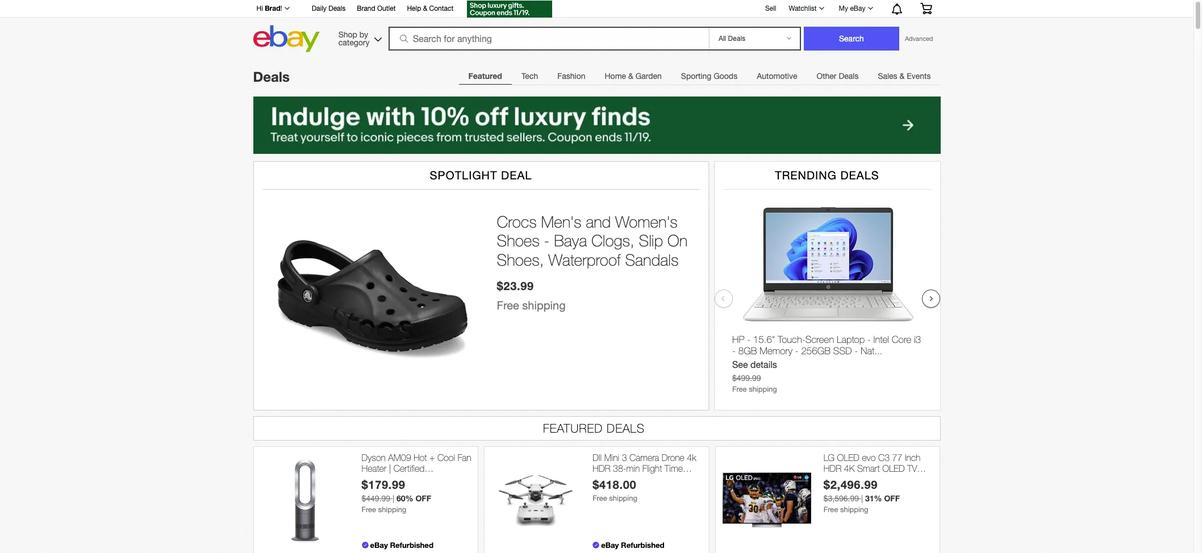 Task type: vqa. For each thing, say whether or not it's contained in the screenshot.
right HDR
yes



Task type: describe. For each thing, give the bounding box(es) containing it.
sporting goods link
[[672, 65, 747, 88]]

sales
[[878, 72, 898, 81]]

screen
[[805, 334, 834, 345]]

dyson am09 hot + cool fan heater | certified refurbished
[[362, 453, 471, 485]]

fashion link
[[548, 65, 595, 88]]

Search for anything text field
[[390, 28, 707, 49]]

ssd
[[833, 346, 852, 357]]

sandals
[[625, 251, 679, 269]]

my ebay
[[839, 5, 866, 13]]

tv
[[908, 464, 917, 474]]

advanced link
[[900, 27, 939, 50]]

c3
[[878, 453, 890, 463]]

my ebay link
[[833, 2, 878, 15]]

0 horizontal spatial ebay
[[370, 541, 388, 550]]

free inside hp - 15.6" touch-screen laptop - intel core i3 - 8gb memory - 256gb ssd - nat... see details $499.99 free shipping
[[732, 385, 747, 394]]

goods
[[714, 72, 738, 81]]

hdr for $2,496.99
[[824, 464, 842, 474]]

hdr for $418.00
[[593, 464, 611, 474]]

| for $2,496.99
[[861, 494, 863, 504]]

fashion
[[558, 72, 586, 81]]

0 vertical spatial oled
[[837, 453, 860, 463]]

$179.99
[[362, 478, 406, 492]]

free down $23.99
[[497, 299, 519, 312]]

smart
[[857, 464, 880, 474]]

dyson am09 hot + cool fan heater | certified refurbished link
[[362, 453, 472, 485]]

dil mini 3 camera drone 4k hdr 38-min flight time vertical shooting link
[[593, 453, 703, 485]]

refurbished inside dyson am09 hot + cool fan heater | certified refurbished
[[362, 475, 407, 485]]

shoes,
[[497, 251, 544, 269]]

free inside the $179.99 $449.99 | 60% off free shipping
[[362, 506, 376, 514]]

deals for trending deals
[[841, 169, 880, 182]]

home & garden
[[605, 72, 662, 81]]

- up nat...
[[867, 334, 871, 345]]

laptop
[[837, 334, 865, 345]]

nat...
[[861, 346, 882, 357]]

- down laptop at bottom right
[[854, 346, 858, 357]]

automotive link
[[747, 65, 807, 88]]

featured link
[[459, 65, 512, 88]]

dil mini 3 camera drone 4k hdr 38-min flight time vertical shooting
[[593, 453, 696, 485]]

get the coupon image
[[467, 1, 552, 18]]

am09
[[388, 453, 411, 463]]

77
[[892, 453, 903, 463]]

sales & events link
[[869, 65, 941, 88]]

drone
[[662, 453, 685, 463]]

+
[[430, 453, 435, 463]]

evo
[[862, 453, 876, 463]]

off for $179.99
[[416, 494, 431, 504]]

core
[[892, 334, 911, 345]]

shipping down $23.99
[[522, 299, 566, 312]]

details
[[750, 360, 777, 370]]

trending deals
[[775, 169, 880, 182]]

featured menu bar
[[459, 64, 941, 88]]

watchlist
[[789, 5, 817, 13]]

& for contact
[[423, 5, 427, 13]]

vertical
[[593, 475, 619, 485]]

ebay inside my ebay link
[[850, 5, 866, 13]]

baya
[[554, 232, 587, 250]]

featured for featured deals
[[543, 422, 603, 435]]

$2,496.99 $3,596.99 | 31% off free shipping
[[824, 478, 900, 514]]

min
[[626, 464, 640, 474]]

- down touch-
[[795, 346, 798, 357]]

home
[[605, 72, 626, 81]]

lg oled evo c3 77 inch hdr 4k smart oled tv (2023)
[[824, 453, 921, 485]]

$499.99
[[732, 374, 761, 383]]

shipping inside $2,496.99 $3,596.99 | 31% off free shipping
[[840, 506, 869, 514]]

hp
[[732, 334, 744, 345]]

my
[[839, 5, 848, 13]]

crocs men's and women's shoes - baya clogs, slip on shoes, waterproof sandals
[[497, 212, 688, 269]]

category
[[339, 38, 370, 47]]

deals link
[[253, 69, 290, 85]]

tech link
[[512, 65, 548, 88]]

sell
[[765, 4, 776, 12]]

& for garden
[[628, 72, 633, 81]]

- right hp
[[747, 334, 750, 345]]

heater
[[362, 464, 387, 474]]

8gb
[[738, 346, 757, 357]]

shop by category button
[[333, 25, 385, 50]]

help & contact
[[407, 5, 454, 13]]

brad
[[265, 4, 280, 13]]

shipping inside the "$418.00 free shipping"
[[609, 494, 638, 503]]

garden
[[636, 72, 662, 81]]

camera
[[630, 453, 659, 463]]

featured for featured
[[469, 71, 502, 81]]

women's
[[615, 212, 678, 231]]

spotlight
[[430, 169, 498, 182]]

shoes
[[497, 232, 540, 250]]

free inside the "$418.00 free shipping"
[[593, 494, 607, 503]]

i3
[[914, 334, 921, 345]]

help & contact link
[[407, 3, 454, 15]]

$418.00
[[593, 478, 637, 492]]

slip
[[639, 232, 663, 250]]

4k
[[844, 464, 855, 474]]

dil
[[593, 453, 602, 463]]

advanced
[[905, 35, 933, 42]]



Task type: locate. For each thing, give the bounding box(es) containing it.
0 vertical spatial featured
[[469, 71, 502, 81]]

1 vertical spatial oled
[[883, 464, 905, 474]]

free shipping
[[497, 299, 566, 312]]

deals inside account 'navigation'
[[329, 5, 346, 13]]

& right help on the top left of page
[[423, 5, 427, 13]]

daily deals
[[312, 5, 346, 13]]

1 horizontal spatial featured
[[543, 422, 603, 435]]

off for $2,496.99
[[884, 494, 900, 504]]

help
[[407, 5, 421, 13]]

featured tab list
[[459, 64, 941, 88]]

shooting
[[621, 475, 655, 485]]

| left 60%
[[393, 494, 394, 504]]

| left 31%
[[861, 494, 863, 504]]

&
[[423, 5, 427, 13], [628, 72, 633, 81], [900, 72, 905, 81]]

trending
[[775, 169, 837, 182]]

2 horizontal spatial ebay
[[850, 5, 866, 13]]

$23.99
[[497, 279, 534, 292]]

shipping down 60%
[[378, 506, 406, 514]]

brand outlet
[[357, 5, 396, 13]]

0 horizontal spatial &
[[423, 5, 427, 13]]

events
[[907, 72, 931, 81]]

shipping inside the $179.99 $449.99 | 60% off free shipping
[[378, 506, 406, 514]]

1 horizontal spatial ebay
[[601, 541, 619, 550]]

2 off from the left
[[884, 494, 900, 504]]

1 horizontal spatial ebay refurbished
[[601, 541, 665, 550]]

clogs,
[[592, 232, 635, 250]]

|
[[389, 464, 391, 474], [393, 494, 394, 504], [861, 494, 863, 504]]

deal
[[501, 169, 532, 182]]

(2023)
[[824, 475, 848, 485]]

shipping down $418.00
[[609, 494, 638, 503]]

hdr up (2023)
[[824, 464, 842, 474]]

crocs men's and women's shoes - baya clogs, slip on shoes, waterproof sandals link
[[497, 212, 697, 270]]

sporting
[[681, 72, 712, 81]]

free down vertical
[[593, 494, 607, 503]]

hdr up vertical
[[593, 464, 611, 474]]

| for $179.99
[[393, 494, 394, 504]]

off right 31%
[[884, 494, 900, 504]]

| inside the $179.99 $449.99 | 60% off free shipping
[[393, 494, 394, 504]]

shop by category
[[339, 30, 370, 47]]

$3,596.99
[[824, 494, 859, 504]]

& inside "link"
[[423, 5, 427, 13]]

| down am09
[[389, 464, 391, 474]]

hdr inside dil mini 3 camera drone 4k hdr 38-min flight time vertical shooting
[[593, 464, 611, 474]]

1 horizontal spatial hdr
[[824, 464, 842, 474]]

1 vertical spatial featured
[[543, 422, 603, 435]]

15.6"
[[753, 334, 775, 345]]

2 ebay refurbished from the left
[[601, 541, 665, 550]]

outlet
[[377, 5, 396, 13]]

touch-
[[778, 334, 805, 345]]

and
[[586, 212, 611, 231]]

daily
[[312, 5, 327, 13]]

& for events
[[900, 72, 905, 81]]

shipping
[[522, 299, 566, 312], [749, 385, 777, 394], [609, 494, 638, 503], [378, 506, 406, 514], [840, 506, 869, 514]]

free down '$449.99'
[[362, 506, 376, 514]]

deals for other deals
[[839, 72, 859, 81]]

hi
[[257, 5, 263, 13]]

on
[[668, 232, 688, 250]]

oled up 4k at right
[[837, 453, 860, 463]]

ebay refurbished
[[370, 541, 434, 550], [601, 541, 665, 550]]

1 horizontal spatial oled
[[883, 464, 905, 474]]

hdr inside 'lg oled evo c3 77 inch hdr 4k smart oled tv (2023)'
[[824, 464, 842, 474]]

brand outlet link
[[357, 3, 396, 15]]

ebay down '$449.99'
[[370, 541, 388, 550]]

shipping down $3,596.99
[[840, 506, 869, 514]]

0 horizontal spatial off
[[416, 494, 431, 504]]

off inside $2,496.99 $3,596.99 | 31% off free shipping
[[884, 494, 900, 504]]

free down $499.99 at the bottom of the page
[[732, 385, 747, 394]]

2 horizontal spatial |
[[861, 494, 863, 504]]

daily deals link
[[312, 3, 346, 15]]

hp - 15.6" touch-screen laptop - intel core i3 - 8gb memory - 256gb ssd - nat... see details $499.99 free shipping
[[732, 334, 921, 394]]

other
[[817, 72, 837, 81]]

shipping down $499.99 at the bottom of the page
[[749, 385, 777, 394]]

sporting goods
[[681, 72, 738, 81]]

free down $3,596.99
[[824, 506, 838, 514]]

1 ebay refurbished from the left
[[370, 541, 434, 550]]

oled down 77
[[883, 464, 905, 474]]

shipping inside hp - 15.6" touch-screen laptop - intel core i3 - 8gb memory - 256gb ssd - nat... see details $499.99 free shipping
[[749, 385, 777, 394]]

free inside $2,496.99 $3,596.99 | 31% off free shipping
[[824, 506, 838, 514]]

| inside dyson am09 hot + cool fan heater | certified refurbished
[[389, 464, 391, 474]]

1 horizontal spatial off
[[884, 494, 900, 504]]

crocs
[[497, 212, 537, 231]]

- left 'baya' on the left of page
[[544, 232, 550, 250]]

home & garden link
[[595, 65, 672, 88]]

& right home
[[628, 72, 633, 81]]

1 horizontal spatial &
[[628, 72, 633, 81]]

$2,496.99
[[824, 478, 878, 492]]

38-
[[613, 464, 627, 474]]

2 horizontal spatial &
[[900, 72, 905, 81]]

see details link
[[732, 360, 777, 370]]

60%
[[397, 494, 413, 504]]

other deals
[[817, 72, 859, 81]]

memory
[[760, 346, 792, 357]]

your shopping cart image
[[920, 3, 933, 14]]

ebay down the "$418.00 free shipping"
[[601, 541, 619, 550]]

0 horizontal spatial ebay refurbished
[[370, 541, 434, 550]]

featured inside menu bar
[[469, 71, 502, 81]]

watchlist link
[[783, 2, 829, 15]]

deals for daily deals
[[329, 5, 346, 13]]

2 hdr from the left
[[824, 464, 842, 474]]

brand
[[357, 5, 375, 13]]

4k
[[687, 453, 696, 463]]

contact
[[429, 5, 454, 13]]

intel
[[873, 334, 889, 345]]

time
[[665, 464, 683, 474]]

$418.00 free shipping
[[593, 478, 638, 503]]

off inside the $179.99 $449.99 | 60% off free shipping
[[416, 494, 431, 504]]

sales & events
[[878, 72, 931, 81]]

spotlight deal
[[430, 169, 532, 182]]

ebay right the my
[[850, 5, 866, 13]]

dyson
[[362, 453, 386, 463]]

deals inside featured menu bar
[[839, 72, 859, 81]]

account navigation
[[250, 0, 941, 19]]

3
[[622, 453, 627, 463]]

0 horizontal spatial featured
[[469, 71, 502, 81]]

flight
[[643, 464, 662, 474]]

featured deals
[[543, 422, 645, 435]]

hp - 15.6" touch-screen laptop - intel core i3 - 8gb memory - 256gb ssd - nat... link
[[732, 334, 924, 360]]

0 horizontal spatial |
[[389, 464, 391, 474]]

hdr
[[593, 464, 611, 474], [824, 464, 842, 474]]

lg oled evo c3 77 inch hdr 4k smart oled tv (2023) link
[[824, 453, 934, 485]]

1 horizontal spatial |
[[393, 494, 394, 504]]

see
[[732, 360, 748, 370]]

deals for featured deals
[[607, 422, 645, 435]]

other deals link
[[807, 65, 869, 88]]

off right 60%
[[416, 494, 431, 504]]

0 horizontal spatial hdr
[[593, 464, 611, 474]]

| inside $2,496.99 $3,596.99 | 31% off free shipping
[[861, 494, 863, 504]]

shop by category banner
[[250, 0, 941, 55]]

hi brad !
[[257, 4, 282, 13]]

& right "sales"
[[900, 72, 905, 81]]

256gb
[[801, 346, 831, 357]]

cool
[[438, 453, 455, 463]]

0 horizontal spatial oled
[[837, 453, 860, 463]]

automotive
[[757, 72, 798, 81]]

by
[[360, 30, 368, 39]]

None submit
[[804, 27, 900, 51]]

featured left tech
[[469, 71, 502, 81]]

- inside crocs men's and women's shoes - baya clogs, slip on shoes, waterproof sandals
[[544, 232, 550, 250]]

fan
[[458, 453, 471, 463]]

indulge with 10% off luxury finds treat yourself iconic pieces from trusted sellers. coupon ends 11/19. image
[[253, 97, 941, 154]]

1 off from the left
[[416, 494, 431, 504]]

1 hdr from the left
[[593, 464, 611, 474]]

- down hp
[[732, 346, 736, 357]]

$449.99
[[362, 494, 390, 504]]

off
[[416, 494, 431, 504], [884, 494, 900, 504]]

sell link
[[760, 4, 782, 12]]

none submit inside shop by category banner
[[804, 27, 900, 51]]

featured up dil
[[543, 422, 603, 435]]

31%
[[865, 494, 882, 504]]



